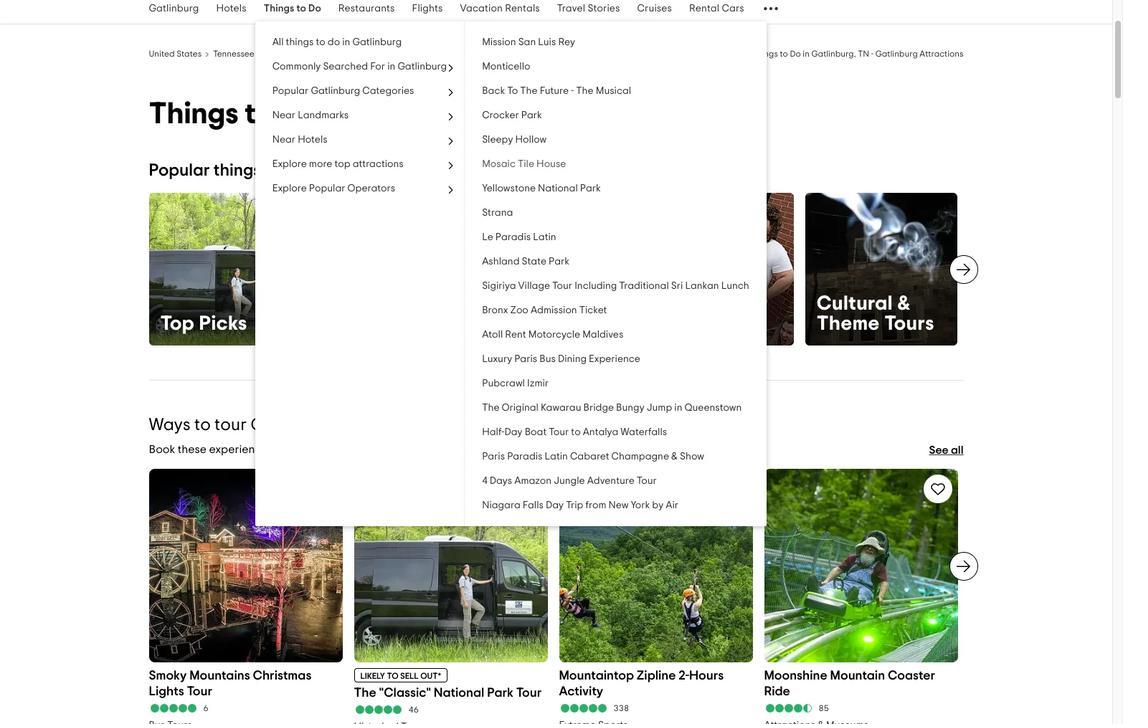Task type: locate. For each thing, give the bounding box(es) containing it.
& left show
[[672, 452, 678, 462]]

gatlinburg up categories
[[398, 62, 447, 72]]

1 horizontal spatial -
[[872, 50, 874, 58]]

crocker
[[482, 111, 519, 121]]

0 horizontal spatial save to a trip image
[[519, 481, 536, 498]]

park
[[522, 111, 542, 121], [580, 184, 601, 194], [549, 257, 570, 267], [487, 687, 514, 700]]

1 vertical spatial hotels
[[298, 135, 328, 145]]

0 vertical spatial &
[[898, 294, 911, 314]]

do up all things to do in gatlinburg
[[309, 4, 321, 14]]

2-
[[679, 670, 690, 683]]

1 previous image from the top
[[140, 261, 158, 279]]

0 vertical spatial day
[[505, 428, 523, 438]]

- right future
[[571, 86, 574, 96]]

yellowstone
[[482, 184, 536, 194]]

near inside button
[[272, 111, 296, 121]]

0 vertical spatial explore
[[272, 159, 307, 169]]

save to a trip image down see
[[930, 481, 947, 498]]

tour up admission
[[553, 281, 573, 291]]

things to do in gatlinburg down the mission
[[404, 50, 505, 58]]

attractions
[[353, 159, 404, 169]]

popular inside button
[[272, 86, 309, 96]]

1 vertical spatial paris
[[482, 452, 505, 462]]

0 horizontal spatial do
[[285, 162, 306, 179]]

hollow
[[516, 135, 547, 145]]

tour inside sigiriya village tour including traditional sri lankan lunch link
[[553, 281, 573, 291]]

the original kawarau bridge bungy jump in queenstown
[[482, 403, 742, 413]]

tour right "boat"
[[549, 428, 569, 438]]

book
[[149, 444, 175, 456]]

& right cultural
[[898, 294, 911, 314]]

flights
[[412, 4, 443, 14]]

ashland
[[482, 257, 520, 267]]

1 vertical spatial -
[[571, 86, 574, 96]]

to down flights link
[[431, 50, 440, 58]]

rey
[[559, 37, 576, 47]]

mission
[[482, 37, 516, 47]]

-
[[872, 50, 874, 58], [571, 86, 574, 96]]

0 horizontal spatial theme
[[489, 314, 552, 334]]

do up near hotels
[[280, 99, 317, 129]]

do up county
[[328, 37, 340, 47]]

1 vertical spatial &
[[672, 452, 678, 462]]

to
[[508, 86, 518, 96]]

cultural & theme tours
[[817, 294, 935, 334]]

sell
[[401, 672, 419, 681]]

sleepy
[[482, 135, 513, 145]]

latin up state
[[533, 233, 557, 243]]

national down house
[[538, 184, 578, 194]]

0 vertical spatial paradis
[[496, 233, 531, 243]]

0 horizontal spatial day
[[505, 428, 523, 438]]

in
[[342, 37, 350, 47], [454, 50, 461, 58], [803, 50, 810, 58], [388, 62, 396, 72], [323, 99, 347, 129], [675, 403, 683, 413]]

musical
[[596, 86, 632, 96]]

ashland state park
[[482, 257, 570, 267]]

next image
[[956, 558, 973, 575]]

latin inside paris paradis latin cabaret champagne & show link
[[545, 452, 568, 462]]

1 theme from the left
[[489, 314, 552, 334]]

0 vertical spatial latin
[[533, 233, 557, 243]]

to up sevier county link
[[297, 4, 306, 14]]

in right jump
[[675, 403, 683, 413]]

0 vertical spatial national
[[538, 184, 578, 194]]

cars
[[722, 4, 745, 14]]

1 vertical spatial explore
[[272, 184, 307, 194]]

hotels
[[216, 4, 247, 14], [298, 135, 328, 145]]

sevier
[[284, 50, 308, 58]]

likely to sell out* the "classic" national park tour
[[354, 672, 542, 700]]

tour inside likely to sell out* the "classic" national park tour
[[517, 687, 542, 700]]

0 horizontal spatial -
[[571, 86, 574, 96]]

the inside likely to sell out* the "classic" national park tour
[[354, 687, 377, 700]]

1 horizontal spatial &
[[898, 294, 911, 314]]

half-day boat tour to antalya waterfalls link
[[465, 421, 767, 445]]

falls
[[523, 501, 544, 511]]

0 vertical spatial near
[[272, 111, 296, 121]]

half-
[[482, 428, 505, 438]]

0 vertical spatial do
[[328, 37, 340, 47]]

back to the future - the musical link
[[465, 79, 767, 103]]

hotels down near landmarks
[[298, 135, 328, 145]]

things for all
[[286, 37, 314, 47]]

national
[[538, 184, 578, 194], [434, 687, 485, 700]]

previous image
[[140, 261, 158, 279], [140, 558, 158, 575]]

things to do in gatlinburg
[[404, 50, 505, 58], [149, 99, 499, 129]]

out*
[[421, 672, 441, 681]]

activity
[[559, 686, 604, 699]]

latin for le
[[533, 233, 557, 243]]

paris paradis latin cabaret champagne & show
[[482, 452, 705, 462]]

2 vertical spatial popular
[[309, 184, 346, 194]]

near down near landmarks
[[272, 135, 296, 145]]

0 horizontal spatial &
[[672, 452, 678, 462]]

1 vertical spatial do
[[285, 162, 306, 179]]

gatlinburg up for
[[353, 37, 402, 47]]

commonly searched for in gatlinburg button
[[255, 55, 464, 79]]

smoky mountains christmas lights tour
[[149, 670, 312, 699]]

state
[[522, 257, 547, 267]]

paris down 'half-'
[[482, 452, 505, 462]]

1 vertical spatial previous image
[[140, 558, 158, 575]]

latin inside le paradis latin link
[[533, 233, 557, 243]]

experiences
[[209, 444, 273, 456]]

pubcrawl
[[482, 379, 525, 389]]

1 vertical spatial day
[[546, 501, 564, 511]]

theme inside cultural & theme tours
[[817, 314, 880, 334]]

tour left activity
[[517, 687, 542, 700]]

near inside button
[[272, 135, 296, 145]]

- right tn
[[872, 50, 874, 58]]

the
[[520, 86, 538, 96], [577, 86, 594, 96], [482, 403, 500, 413], [354, 687, 377, 700]]

1 horizontal spatial save to a trip image
[[930, 481, 947, 498]]

top
[[160, 314, 195, 334]]

latin up jungle
[[545, 452, 568, 462]]

do down flights link
[[441, 50, 452, 58]]

tours
[[885, 314, 935, 334]]

tour up 6
[[187, 686, 212, 699]]

near for near landmarks
[[272, 111, 296, 121]]

gatlinburg right tn
[[876, 50, 918, 58]]

save to a trip image up falls
[[519, 481, 536, 498]]

0 vertical spatial popular
[[272, 86, 309, 96]]

1 vertical spatial paradis
[[507, 452, 543, 462]]

to up county
[[316, 37, 326, 47]]

to left antalya
[[571, 428, 581, 438]]

1 explore from the top
[[272, 159, 307, 169]]

mission san luis rey
[[482, 37, 576, 47]]

things down flights link
[[404, 50, 430, 58]]

air
[[666, 501, 679, 511]]

united
[[149, 50, 175, 58]]

paris
[[515, 355, 538, 365], [482, 452, 505, 462]]

4
[[482, 477, 488, 487]]

pubcrawl izmir
[[482, 379, 549, 389]]

save to a trip image
[[519, 481, 536, 498], [930, 481, 947, 498]]

sigiriya
[[482, 281, 516, 291]]

coaster
[[888, 670, 936, 683]]

explore for explore popular operators
[[272, 184, 307, 194]]

national up the 5.0 of 5 bubbles. 46 reviews element
[[434, 687, 485, 700]]

a
[[293, 444, 300, 456]]

ways to tour gatlinburg link
[[149, 417, 335, 434]]

to up these
[[195, 417, 211, 434]]

cabaret
[[570, 452, 610, 462]]

2 explore from the top
[[272, 184, 307, 194]]

in up searched
[[342, 37, 350, 47]]

gatlinburg down searched
[[311, 86, 360, 96]]

hours
[[690, 670, 724, 683]]

0 vertical spatial previous image
[[140, 261, 158, 279]]

gatlinburg
[[149, 4, 199, 14], [353, 37, 402, 47], [463, 50, 505, 58], [876, 50, 918, 58], [398, 62, 447, 72], [311, 86, 360, 96], [353, 99, 499, 129], [251, 417, 335, 434]]

house
[[537, 159, 566, 169]]

day left "boat"
[[505, 428, 523, 438]]

save to a trip image for moonshine mountain coaster ride
[[930, 481, 947, 498]]

0 horizontal spatial national
[[434, 687, 485, 700]]

tour up york
[[637, 477, 657, 487]]

gatlinburg down categories
[[353, 99, 499, 129]]

mosaic tile house
[[482, 159, 566, 169]]

1 horizontal spatial do
[[328, 37, 340, 47]]

lankan
[[686, 281, 720, 291]]

1 horizontal spatial hotels
[[298, 135, 328, 145]]

0 vertical spatial -
[[872, 50, 874, 58]]

things to do in gatlinburg down popular gatlinburg categories
[[149, 99, 499, 129]]

for
[[370, 62, 385, 72]]

2 save to a trip image from the left
[[930, 481, 947, 498]]

things up all
[[264, 4, 295, 14]]

0 vertical spatial paris
[[515, 355, 538, 365]]

0 horizontal spatial things
[[214, 162, 261, 179]]

do
[[328, 37, 340, 47], [285, 162, 306, 179]]

things to do
[[264, 4, 321, 14]]

luis
[[538, 37, 556, 47]]

luxury
[[482, 355, 513, 365]]

vacation rentals link
[[452, 0, 549, 24]]

2 near from the top
[[272, 135, 296, 145]]

see
[[930, 445, 949, 456]]

park up the 5.0 of 5 bubbles. 46 reviews element
[[487, 687, 514, 700]]

1 vertical spatial near
[[272, 135, 296, 145]]

park inside likely to sell out* the "classic" national park tour
[[487, 687, 514, 700]]

gatlinburg up united states link
[[149, 4, 199, 14]]

hotels up the tennessee
[[216, 4, 247, 14]]

atoll
[[482, 330, 503, 340]]

1 vertical spatial latin
[[545, 452, 568, 462]]

gatlinburg.
[[389, 444, 448, 456]]

kawarau
[[541, 403, 582, 413]]

1 vertical spatial popular
[[149, 162, 210, 179]]

2 previous image from the top
[[140, 558, 158, 575]]

in inside all things to do in gatlinburg link
[[342, 37, 350, 47]]

paris left bus
[[515, 355, 538, 365]]

5.0 of 5 bubbles. 46 reviews element
[[354, 705, 548, 715]]

2 theme from the left
[[817, 314, 880, 334]]

traditional
[[620, 281, 669, 291]]

day inside niagara falls day trip from new york by air link
[[546, 501, 564, 511]]

1 vertical spatial national
[[434, 687, 485, 700]]

strana
[[482, 208, 513, 218]]

1 vertical spatial things
[[214, 162, 261, 179]]

1 vertical spatial things to do in gatlinburg
[[149, 99, 499, 129]]

popular inside button
[[309, 184, 346, 194]]

in down popular gatlinburg categories
[[323, 99, 347, 129]]

near up near hotels
[[272, 111, 296, 121]]

flights link
[[404, 0, 452, 24]]

near hotels button
[[255, 128, 464, 152]]

0 horizontal spatial paris
[[482, 452, 505, 462]]

1 horizontal spatial day
[[546, 501, 564, 511]]

1 horizontal spatial national
[[538, 184, 578, 194]]

in right for
[[388, 62, 396, 72]]

- inside back to the future - the musical link
[[571, 86, 574, 96]]

do left more
[[285, 162, 306, 179]]

picks
[[199, 314, 247, 334]]

gatlinburg inside gatlinburg link
[[149, 4, 199, 14]]

explore popular operators
[[272, 184, 396, 194]]

the down likely
[[354, 687, 377, 700]]

1 horizontal spatial theme
[[817, 314, 880, 334]]

popular things to do
[[149, 162, 306, 179]]

previous image for next image
[[140, 261, 158, 279]]

4.5 of 5 bubbles. 85 reviews element
[[765, 704, 958, 714]]

0 vertical spatial things
[[286, 37, 314, 47]]

1 horizontal spatial things
[[286, 37, 314, 47]]

338
[[614, 705, 629, 713]]

paradis right the le in the left of the page
[[496, 233, 531, 243]]

to down near hotels
[[265, 162, 281, 179]]

1 near from the top
[[272, 111, 296, 121]]

attractions
[[920, 50, 964, 58]]

tour
[[553, 281, 573, 291], [549, 428, 569, 438], [637, 477, 657, 487], [187, 686, 212, 699], [517, 687, 542, 700]]

day left trip
[[546, 501, 564, 511]]

paradis up amazon
[[507, 452, 543, 462]]

in left the gatlinburg,
[[803, 50, 810, 58]]

explore popular operators button
[[255, 177, 464, 201]]

1 save to a trip image from the left
[[519, 481, 536, 498]]

popular for popular things to do
[[149, 162, 210, 179]]

0 horizontal spatial hotels
[[216, 4, 247, 14]]

trip
[[566, 501, 584, 511]]



Task type: vqa. For each thing, say whether or not it's contained in the screenshot.
right paris
yes



Task type: describe. For each thing, give the bounding box(es) containing it.
zoo
[[511, 306, 529, 316]]

park up hollow
[[522, 111, 542, 121]]

commonly searched for in gatlinburg
[[272, 62, 447, 72]]

rental cars
[[690, 4, 745, 14]]

sleepy hollow
[[482, 135, 547, 145]]

things down states
[[149, 99, 239, 129]]

paradis for le
[[496, 233, 531, 243]]

gatlinburg up a at the bottom left
[[251, 417, 335, 434]]

likely
[[361, 672, 385, 681]]

bronx zoo admission ticket
[[482, 306, 607, 316]]

to left the gatlinburg,
[[780, 50, 789, 58]]

next image
[[956, 261, 973, 279]]

christmas
[[253, 670, 312, 683]]

bronx zoo admission ticket link
[[465, 299, 767, 323]]

gatlinburg inside "commonly searched for in gatlinburg" 'button'
[[398, 62, 447, 72]]

boat
[[525, 428, 547, 438]]

paradis for paris
[[507, 452, 543, 462]]

0 vertical spatial things to do in gatlinburg
[[404, 50, 505, 58]]

rentals
[[505, 4, 540, 14]]

tennessee
[[213, 50, 255, 58]]

4 days amazon jungle adventure tour link
[[465, 469, 767, 494]]

the left musical
[[577, 86, 594, 96]]

hotels link
[[208, 0, 255, 24]]

popular gatlinburg categories
[[272, 86, 414, 96]]

top
[[335, 159, 351, 169]]

do for all things to do in gatlinburg
[[328, 37, 340, 47]]

to up near hotels
[[245, 99, 273, 129]]

show
[[680, 452, 705, 462]]

46
[[409, 706, 419, 715]]

travel stories
[[557, 4, 620, 14]]

cultural & theme tours link
[[806, 193, 958, 346]]

vacation rentals
[[460, 4, 540, 14]]

all things to do in gatlinburg link
[[255, 30, 464, 55]]

park right state
[[549, 257, 570, 267]]

le
[[482, 233, 494, 243]]

back to the future - the musical
[[482, 86, 632, 96]]

le paradis latin link
[[465, 225, 767, 250]]

niagara falls day trip from new york by air
[[482, 501, 679, 511]]

theme parks
[[489, 314, 608, 334]]

categories
[[363, 86, 414, 96]]

near for near hotels
[[272, 135, 296, 145]]

the original kawarau bridge bungy jump in queenstown link
[[465, 396, 767, 421]]

top picks link
[[149, 193, 302, 346]]

close-
[[303, 444, 334, 456]]

from
[[586, 501, 607, 511]]

cruises
[[638, 4, 672, 14]]

le paradis latin
[[482, 233, 557, 243]]

gatlinburg link
[[140, 0, 208, 24]]

half-day boat tour to antalya waterfalls
[[482, 428, 667, 438]]

united states
[[149, 50, 202, 58]]

in down vacation
[[454, 50, 461, 58]]

latin for paris
[[545, 452, 568, 462]]

tn
[[858, 50, 870, 58]]

by
[[653, 501, 664, 511]]

operators
[[348, 184, 396, 194]]

5.0 of 5 bubbles. 338 reviews element
[[559, 704, 753, 714]]

zipline
[[637, 670, 676, 683]]

new
[[609, 501, 629, 511]]

travel
[[557, 4, 586, 14]]

explore more top attractions
[[272, 159, 404, 169]]

85
[[819, 705, 830, 713]]

united states link
[[149, 47, 202, 59]]

park up strana link
[[580, 184, 601, 194]]

champagne
[[612, 452, 670, 462]]

look
[[351, 444, 373, 456]]

popular for popular gatlinburg categories
[[272, 86, 309, 96]]

the right to
[[520, 86, 538, 96]]

hotels inside button
[[298, 135, 328, 145]]

county
[[310, 50, 338, 58]]

all
[[952, 445, 964, 456]]

adventure
[[587, 477, 635, 487]]

tour inside the "4 days amazon jungle adventure tour" link
[[637, 477, 657, 487]]

things down 'rental cars' link
[[753, 50, 779, 58]]

searched
[[323, 62, 368, 72]]

5.0 of 5 bubbles. 6 reviews element
[[149, 704, 343, 714]]

niagara falls day trip from new york by air link
[[465, 494, 767, 518]]

up
[[334, 444, 348, 456]]

monticello link
[[465, 55, 767, 79]]

day inside half-day boat tour to antalya waterfalls link
[[505, 428, 523, 438]]

gatlinburg down the mission
[[463, 50, 505, 58]]

1 horizontal spatial paris
[[515, 355, 538, 365]]

the up 'half-'
[[482, 403, 500, 413]]

tour inside half-day boat tour to antalya waterfalls link
[[549, 428, 569, 438]]

explore for explore more top attractions
[[272, 159, 307, 169]]

national inside likely to sell out* the "classic" national park tour
[[434, 687, 485, 700]]

ashland state park link
[[465, 250, 767, 274]]

previous image for next icon
[[140, 558, 158, 575]]

in inside "commonly searched for in gatlinburg" 'button'
[[388, 62, 396, 72]]

explore more top attractions button
[[255, 152, 464, 177]]

village
[[519, 281, 550, 291]]

near landmarks
[[272, 111, 349, 121]]

rental cars link
[[681, 0, 753, 24]]

tour inside smoky mountains christmas lights tour
[[187, 686, 212, 699]]

near hotels
[[272, 135, 328, 145]]

mountain
[[831, 670, 886, 683]]

ride
[[765, 686, 791, 699]]

back
[[482, 86, 505, 96]]

do for popular things to do
[[285, 162, 306, 179]]

book these experiences for a close-up look at gatlinburg.
[[149, 444, 448, 456]]

do left the gatlinburg,
[[790, 50, 801, 58]]

bungy
[[617, 403, 645, 413]]

ways
[[149, 417, 191, 434]]

things for popular
[[214, 162, 261, 179]]

san
[[519, 37, 536, 47]]

dining
[[558, 355, 587, 365]]

tennessee (tn)
[[213, 50, 272, 58]]

smoky
[[149, 670, 187, 683]]

0 vertical spatial hotels
[[216, 4, 247, 14]]

jungle
[[554, 477, 585, 487]]

mountaintop zipline 2-hours activity
[[559, 670, 724, 699]]

4 days amazon jungle adventure tour
[[482, 477, 657, 487]]

sigiriya village tour including traditional sri lankan lunch link
[[465, 274, 767, 299]]

gatlinburg inside popular gatlinburg categories button
[[311, 86, 360, 96]]

ticket
[[580, 306, 607, 316]]

moonshine mountain coaster ride
[[765, 670, 936, 699]]

national inside "link"
[[538, 184, 578, 194]]

in inside the original kawarau bridge bungy jump in queenstown link
[[675, 403, 683, 413]]

sigiriya village tour including traditional sri lankan lunch
[[482, 281, 750, 291]]

rental
[[690, 4, 720, 14]]

gatlinburg inside all things to do in gatlinburg link
[[353, 37, 402, 47]]

top picks
[[160, 314, 247, 334]]

save to a trip image for likely to sell out*
[[519, 481, 536, 498]]

& inside cultural & theme tours
[[898, 294, 911, 314]]



